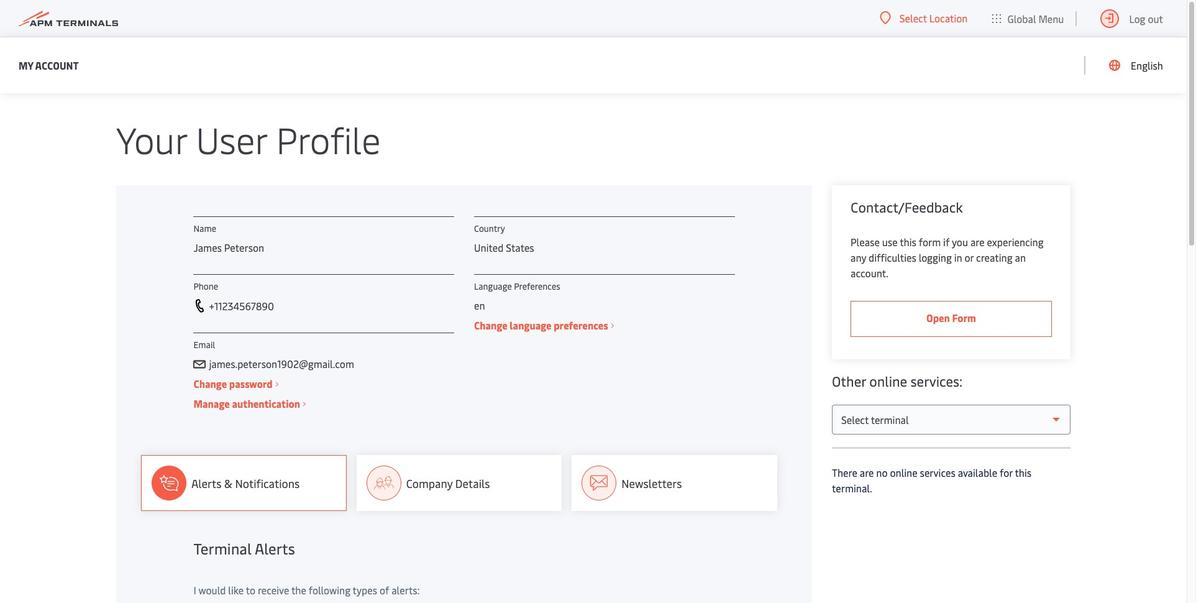 Task type: vqa. For each thing, say whether or not it's contained in the screenshot.
If
yes



Task type: locate. For each thing, give the bounding box(es) containing it.
any
[[851, 251, 867, 264]]

language preferences en change language preferences
[[474, 280, 609, 332]]

following
[[309, 583, 351, 597]]

menu
[[1039, 12, 1065, 25]]

please
[[851, 235, 880, 249]]

0 horizontal spatial this
[[900, 235, 917, 249]]

for
[[1000, 466, 1013, 479]]

language
[[474, 280, 512, 292]]

0 vertical spatial are
[[971, 235, 985, 249]]

united
[[474, 241, 504, 254]]

1 horizontal spatial change
[[474, 318, 508, 332]]

account.
[[851, 266, 889, 280]]

change inside the language preferences en change language preferences
[[474, 318, 508, 332]]

receive
[[258, 583, 289, 597]]

0 horizontal spatial alerts
[[192, 475, 222, 491]]

1 vertical spatial this
[[1016, 466, 1032, 479]]

preferences
[[514, 280, 561, 292]]

no
[[877, 466, 888, 479]]

newsletters
[[622, 475, 682, 491]]

name james peterson
[[194, 223, 264, 254]]

if
[[944, 235, 950, 249]]

are inside please use this form if you are experiencing any difficulties logging in or creating an account.
[[971, 235, 985, 249]]

this
[[900, 235, 917, 249], [1016, 466, 1032, 479]]

an
[[1016, 251, 1027, 264]]

your
[[116, 114, 187, 164]]

services:
[[911, 372, 963, 390]]

alerts up receive
[[255, 538, 295, 558]]

0 horizontal spatial are
[[860, 466, 875, 479]]

available
[[959, 466, 998, 479]]

online right no
[[891, 466, 918, 479]]

or
[[965, 251, 974, 264]]

your user profile
[[116, 114, 381, 164]]

change
[[474, 318, 508, 332], [194, 377, 227, 390]]

global menu button
[[981, 0, 1077, 37]]

manage authentication link
[[194, 396, 306, 412]]

peterson
[[224, 241, 264, 254]]

1 vertical spatial online
[[891, 466, 918, 479]]

james.peterson1902@gmail.com
[[209, 357, 354, 371]]

details
[[456, 475, 490, 491]]

1 horizontal spatial alerts
[[255, 538, 295, 558]]

this right for
[[1016, 466, 1032, 479]]

are left no
[[860, 466, 875, 479]]

0 vertical spatial alerts
[[192, 475, 222, 491]]

i would like to receive the following types of alerts:
[[194, 583, 420, 597]]

alerts left the &
[[192, 475, 222, 491]]

0 vertical spatial online
[[870, 372, 908, 390]]

this inside please use this form if you are experiencing any difficulties logging in or creating an account.
[[900, 235, 917, 249]]

profile
[[276, 114, 381, 164]]

log out
[[1130, 12, 1164, 25]]

tab list
[[141, 455, 788, 511]]

0 vertical spatial change
[[474, 318, 508, 332]]

1 vertical spatial are
[[860, 466, 875, 479]]

online right other
[[870, 372, 908, 390]]

account
[[35, 58, 79, 72]]

select
[[900, 11, 928, 25]]

newsletters button
[[572, 455, 778, 511]]

in
[[955, 251, 963, 264]]

0 vertical spatial this
[[900, 235, 917, 249]]

are
[[971, 235, 985, 249], [860, 466, 875, 479]]

user
[[196, 114, 267, 164]]

language
[[510, 318, 552, 332]]

1 horizontal spatial this
[[1016, 466, 1032, 479]]

1 vertical spatial change
[[194, 377, 227, 390]]

phone
[[194, 280, 218, 292]]

change down en
[[474, 318, 508, 332]]

other online services:
[[833, 372, 963, 390]]

this right use
[[900, 235, 917, 249]]

other
[[833, 372, 867, 390]]

are right you
[[971, 235, 985, 249]]

online
[[870, 372, 908, 390], [891, 466, 918, 479]]

1 horizontal spatial are
[[971, 235, 985, 249]]

my account
[[19, 58, 79, 72]]

there are no online services available for this terminal.
[[833, 466, 1032, 495]]

change password link
[[194, 376, 278, 392]]

alerts
[[192, 475, 222, 491], [255, 538, 295, 558]]

authentication
[[232, 397, 300, 410]]

global
[[1008, 12, 1037, 25]]

0 horizontal spatial change
[[194, 377, 227, 390]]

change up manage
[[194, 377, 227, 390]]

there
[[833, 466, 858, 479]]

my
[[19, 58, 33, 72]]

you
[[952, 235, 969, 249]]

creating
[[977, 251, 1013, 264]]

form
[[920, 235, 942, 249]]

alerts & notifications
[[192, 475, 300, 491]]

email
[[194, 339, 215, 351]]

this inside the there are no online services available for this terminal.
[[1016, 466, 1032, 479]]

tab list containing alerts & notifications
[[141, 455, 788, 511]]



Task type: describe. For each thing, give the bounding box(es) containing it.
like
[[228, 583, 244, 597]]

change password manage authentication
[[194, 377, 300, 410]]

english
[[1132, 58, 1164, 72]]

location
[[930, 11, 968, 25]]

company details
[[406, 475, 490, 491]]

english button
[[1110, 37, 1164, 93]]

to
[[246, 583, 256, 597]]

select location button
[[880, 11, 968, 25]]

country
[[474, 223, 505, 234]]

types
[[353, 583, 377, 597]]

contact/feedback
[[851, 198, 963, 216]]

the
[[292, 583, 306, 597]]

my account link
[[19, 58, 79, 73]]

select location
[[900, 11, 968, 25]]

company details button
[[357, 455, 562, 511]]

manage
[[194, 397, 230, 410]]

please use this form if you are experiencing any difficulties logging in or creating an account.
[[851, 235, 1044, 280]]

out
[[1149, 12, 1164, 25]]

james
[[194, 241, 222, 254]]

terminal
[[194, 538, 252, 558]]

are inside the there are no online services available for this terminal.
[[860, 466, 875, 479]]

i
[[194, 583, 196, 597]]

would
[[199, 583, 226, 597]]

log out link
[[1101, 0, 1164, 37]]

company
[[406, 475, 453, 491]]

global menu
[[1008, 12, 1065, 25]]

log
[[1130, 12, 1146, 25]]

online inside the there are no online services available for this terminal.
[[891, 466, 918, 479]]

experiencing
[[988, 235, 1044, 249]]

preferences
[[554, 318, 609, 332]]

of
[[380, 583, 389, 597]]

terminal alerts
[[194, 538, 295, 558]]

change language preferences link
[[474, 318, 614, 333]]

notifications
[[235, 475, 300, 491]]

use
[[883, 235, 898, 249]]

logging
[[919, 251, 952, 264]]

name
[[194, 223, 216, 234]]

password
[[229, 377, 273, 390]]

difficulties
[[869, 251, 917, 264]]

+11234567890
[[209, 299, 274, 312]]

alerts & notifications button
[[141, 455, 347, 511]]

alerts:
[[392, 583, 420, 597]]

states
[[506, 241, 535, 254]]

en
[[474, 298, 485, 312]]

alerts inside button
[[192, 475, 222, 491]]

1 vertical spatial alerts
[[255, 538, 295, 558]]

terminal.
[[833, 481, 873, 495]]

change inside change password manage authentication
[[194, 377, 227, 390]]

country united states
[[474, 223, 535, 254]]

services
[[921, 466, 956, 479]]

&
[[224, 475, 233, 491]]



